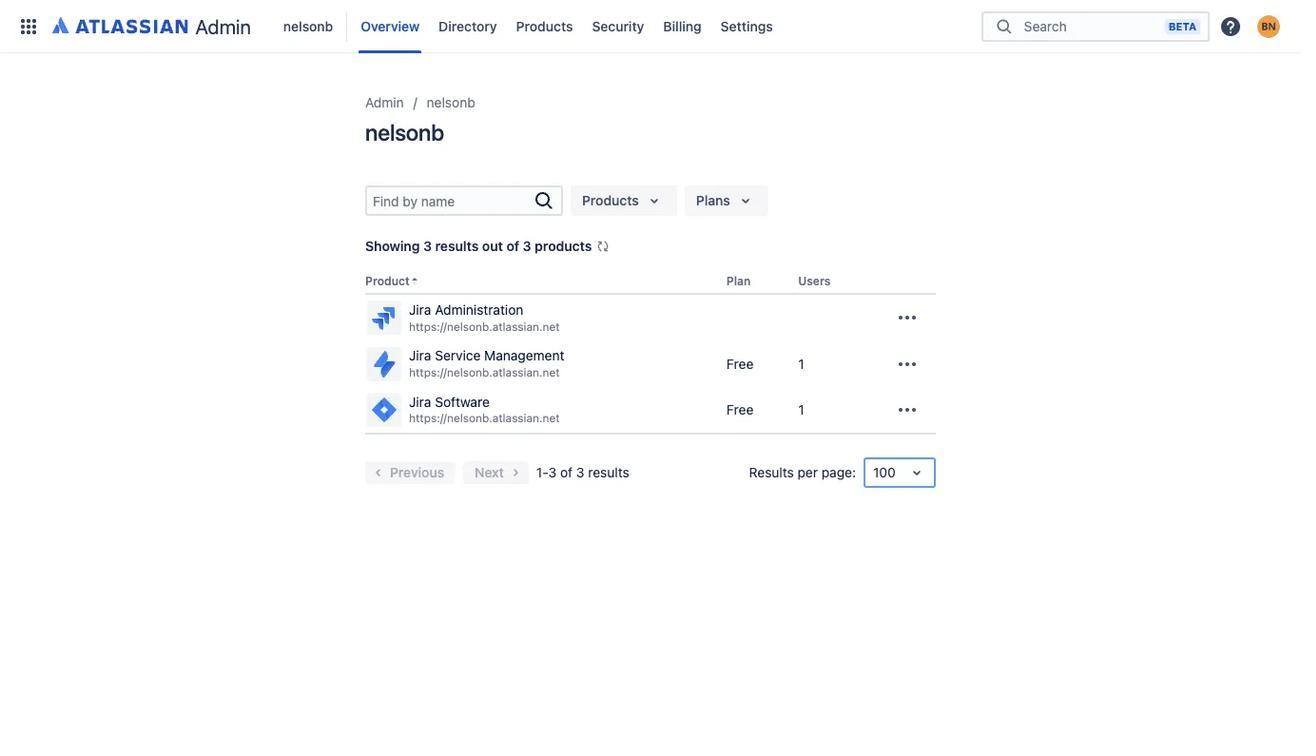 Task type: locate. For each thing, give the bounding box(es) containing it.
directory link
[[433, 11, 503, 41]]

jira right jira administration image
[[409, 302, 431, 318]]

https://nelsonb.atlassian.net down administration
[[409, 319, 560, 334]]

1 1 from the top
[[798, 355, 804, 371]]

0 horizontal spatial of
[[506, 238, 519, 254]]

2 free from the top
[[726, 401, 754, 417]]

results per page:
[[749, 464, 856, 480]]

1
[[798, 355, 804, 371], [798, 401, 804, 417]]

atlassian image
[[52, 13, 188, 36], [52, 13, 188, 36]]

product
[[365, 274, 410, 288]]

1 vertical spatial nelsonb link
[[427, 91, 475, 114]]

jira administration image
[[369, 303, 399, 333]]

1 free from the top
[[726, 355, 754, 371]]

0 vertical spatial results
[[435, 238, 479, 254]]

jira service management https://nelsonb.atlassian.net
[[409, 347, 564, 379]]

https://nelsonb.atlassian.net down software
[[409, 411, 560, 425]]

jira inside jira service management https://nelsonb.atlassian.net
[[409, 347, 431, 364]]

2 jira from the top
[[409, 347, 431, 364]]

0 horizontal spatial results
[[435, 238, 479, 254]]

1 vertical spatial nelsonb
[[427, 94, 475, 110]]

0 vertical spatial admin
[[195, 15, 251, 38]]

nelsonb link
[[278, 11, 339, 41], [427, 91, 475, 114]]

100
[[873, 464, 896, 480]]

1 vertical spatial results
[[588, 464, 629, 480]]

products up refresh image
[[582, 192, 639, 208]]

0 vertical spatial admin link
[[46, 11, 259, 41]]

1 vertical spatial 1
[[798, 401, 804, 417]]

products inside popup button
[[582, 192, 639, 208]]

2 https://nelsonb.atlassian.net from the top
[[409, 365, 560, 379]]

0 vertical spatial nelsonb
[[283, 18, 333, 34]]

jira left service
[[409, 347, 431, 364]]

products link
[[510, 11, 579, 41]]

nelsonb down 'directory' link
[[427, 94, 475, 110]]

of
[[506, 238, 519, 254], [560, 464, 573, 480]]

results left out
[[435, 238, 479, 254]]

admin link
[[46, 11, 259, 41], [365, 91, 404, 114]]

products
[[516, 18, 573, 34], [582, 192, 639, 208]]

0 horizontal spatial admin
[[195, 15, 251, 38]]

products inside global navigation element
[[516, 18, 573, 34]]

3 right showing
[[423, 238, 432, 254]]

jira service management image
[[369, 349, 399, 379], [369, 349, 399, 379]]

of right 1-
[[560, 464, 573, 480]]

https://nelsonb.atlassian.net
[[409, 319, 560, 334], [409, 365, 560, 379], [409, 411, 560, 425]]

0 vertical spatial free
[[726, 355, 754, 371]]

1 jira from the top
[[409, 302, 431, 318]]

security link
[[586, 11, 650, 41]]

plans
[[696, 192, 730, 208]]

jira for jira administration
[[409, 302, 431, 318]]

1 horizontal spatial products
[[582, 192, 639, 208]]

1 vertical spatial jira
[[409, 347, 431, 364]]

3 jira from the top
[[409, 393, 431, 410]]

0 horizontal spatial admin link
[[46, 11, 259, 41]]

https://nelsonb.atlassian.net inside jira service management https://nelsonb.atlassian.net
[[409, 365, 560, 379]]

3
[[423, 238, 432, 254], [523, 238, 531, 254], [548, 464, 557, 480], [576, 464, 584, 480]]

1 vertical spatial free
[[726, 401, 754, 417]]

free
[[726, 355, 754, 371], [726, 401, 754, 417]]

of right out
[[506, 238, 519, 254]]

jira inside jira administration https://nelsonb.atlassian.net
[[409, 302, 431, 318]]

nelsonb up search text box
[[365, 119, 444, 146]]

products for products popup button
[[582, 192, 639, 208]]

jira inside jira software https://nelsonb.atlassian.net
[[409, 393, 431, 410]]

nelsonb for nelsonb link in global navigation element
[[283, 18, 333, 34]]

billing
[[663, 18, 702, 34]]

1 vertical spatial of
[[560, 464, 573, 480]]

0 vertical spatial products
[[516, 18, 573, 34]]

1 vertical spatial https://nelsonb.atlassian.net
[[409, 365, 560, 379]]

1 vertical spatial admin
[[365, 94, 404, 110]]

Search field
[[1018, 9, 1165, 43]]

3 https://nelsonb.atlassian.net from the top
[[409, 411, 560, 425]]

products
[[535, 238, 592, 254]]

security
[[592, 18, 644, 34]]

1 horizontal spatial results
[[588, 464, 629, 480]]

page:
[[821, 464, 856, 480]]

0 horizontal spatial products
[[516, 18, 573, 34]]

Search text field
[[367, 187, 533, 214]]

jira right jira software image
[[409, 393, 431, 410]]

products left the security
[[516, 18, 573, 34]]

2 vertical spatial jira
[[409, 393, 431, 410]]

0 vertical spatial nelsonb link
[[278, 11, 339, 41]]

1 horizontal spatial admin link
[[365, 91, 404, 114]]

1-3 of 3 results
[[536, 464, 629, 480]]

0 horizontal spatial nelsonb link
[[278, 11, 339, 41]]

1 vertical spatial products
[[582, 192, 639, 208]]

1 down "users"
[[798, 355, 804, 371]]

admin
[[195, 15, 251, 38], [365, 94, 404, 110]]

nelsonb left overview
[[283, 18, 333, 34]]

1 vertical spatial admin link
[[365, 91, 404, 114]]

2 1 from the top
[[798, 401, 804, 417]]

1 horizontal spatial admin
[[365, 94, 404, 110]]

results right 1-
[[588, 464, 629, 480]]

free up results
[[726, 401, 754, 417]]

1 up results per page:
[[798, 401, 804, 417]]

nelsonb
[[283, 18, 333, 34], [427, 94, 475, 110], [365, 119, 444, 146]]

jira
[[409, 302, 431, 318], [409, 347, 431, 364], [409, 393, 431, 410]]

0 vertical spatial jira
[[409, 302, 431, 318]]

results
[[435, 238, 479, 254], [588, 464, 629, 480]]

1 horizontal spatial of
[[560, 464, 573, 480]]

jira software https://nelsonb.atlassian.net
[[409, 393, 560, 425]]

1-
[[536, 464, 548, 480]]

jira administration https://nelsonb.atlassian.net
[[409, 302, 560, 334]]

0 vertical spatial https://nelsonb.atlassian.net
[[409, 319, 560, 334]]

free down plan
[[726, 355, 754, 371]]

0 vertical spatial 1
[[798, 355, 804, 371]]

1 for https://nelsonb.atlassian.net
[[798, 401, 804, 417]]

nelsonb inside global navigation element
[[283, 18, 333, 34]]

1 https://nelsonb.atlassian.net from the top
[[409, 319, 560, 334]]

https://nelsonb.atlassian.net down service
[[409, 365, 560, 379]]

per
[[797, 464, 818, 480]]

nelsonb link left overview link
[[278, 11, 339, 41]]

showing 3 results out of 3 products
[[365, 238, 592, 254]]

2 vertical spatial https://nelsonb.atlassian.net
[[409, 411, 560, 425]]

nelsonb link down 'directory' link
[[427, 91, 475, 114]]

refresh image
[[596, 239, 611, 254]]

3 right out
[[523, 238, 531, 254]]



Task type: vqa. For each thing, say whether or not it's contained in the screenshot.
Rolling Out related to Control what you see in your products
no



Task type: describe. For each thing, give the bounding box(es) containing it.
products button
[[571, 185, 677, 216]]

search image
[[533, 189, 555, 212]]

jira software image
[[369, 394, 399, 425]]

settings
[[721, 18, 773, 34]]

admin inside global navigation element
[[195, 15, 251, 38]]

1 for management
[[798, 355, 804, 371]]

service
[[435, 347, 481, 364]]

free for https://nelsonb.atlassian.net
[[726, 401, 754, 417]]

jira for jira service management
[[409, 347, 431, 364]]

next image
[[504, 461, 527, 484]]

3 right 1-
[[576, 464, 584, 480]]

plans button
[[685, 185, 768, 216]]

2 vertical spatial nelsonb
[[365, 119, 444, 146]]

global navigation element
[[11, 0, 981, 53]]

beta
[[1169, 19, 1196, 32]]

out
[[482, 238, 503, 254]]

administration
[[435, 302, 523, 318]]

plan
[[726, 274, 751, 288]]

0 vertical spatial of
[[506, 238, 519, 254]]

overview link
[[355, 11, 425, 41]]

settings link
[[715, 11, 779, 41]]

showing
[[365, 238, 420, 254]]

help icon image
[[1219, 15, 1242, 38]]

open image
[[905, 461, 928, 484]]

admin banner
[[0, 0, 1301, 53]]

previous image
[[367, 461, 390, 484]]

jira for jira software
[[409, 393, 431, 410]]

jira software image
[[369, 394, 399, 425]]

free for management
[[726, 355, 754, 371]]

jira administration image
[[369, 303, 399, 333]]

billing link
[[658, 11, 707, 41]]

https://nelsonb.atlassian.net for jira software
[[409, 411, 560, 425]]

nelsonb for nelsonb link to the right
[[427, 94, 475, 110]]

account image
[[1257, 15, 1280, 38]]

appswitcher icon image
[[17, 15, 40, 38]]

users
[[798, 274, 831, 288]]

products for products link
[[516, 18, 573, 34]]

3 right the next icon in the bottom left of the page
[[548, 464, 557, 480]]

overview
[[361, 18, 420, 34]]

search icon image
[[993, 17, 1016, 36]]

nelsonb link inside global navigation element
[[278, 11, 339, 41]]

1 horizontal spatial nelsonb link
[[427, 91, 475, 114]]

management
[[484, 347, 564, 364]]

results
[[749, 464, 794, 480]]

directory
[[439, 18, 497, 34]]

software
[[435, 393, 490, 410]]

https://nelsonb.atlassian.net for jira administration
[[409, 319, 560, 334]]



